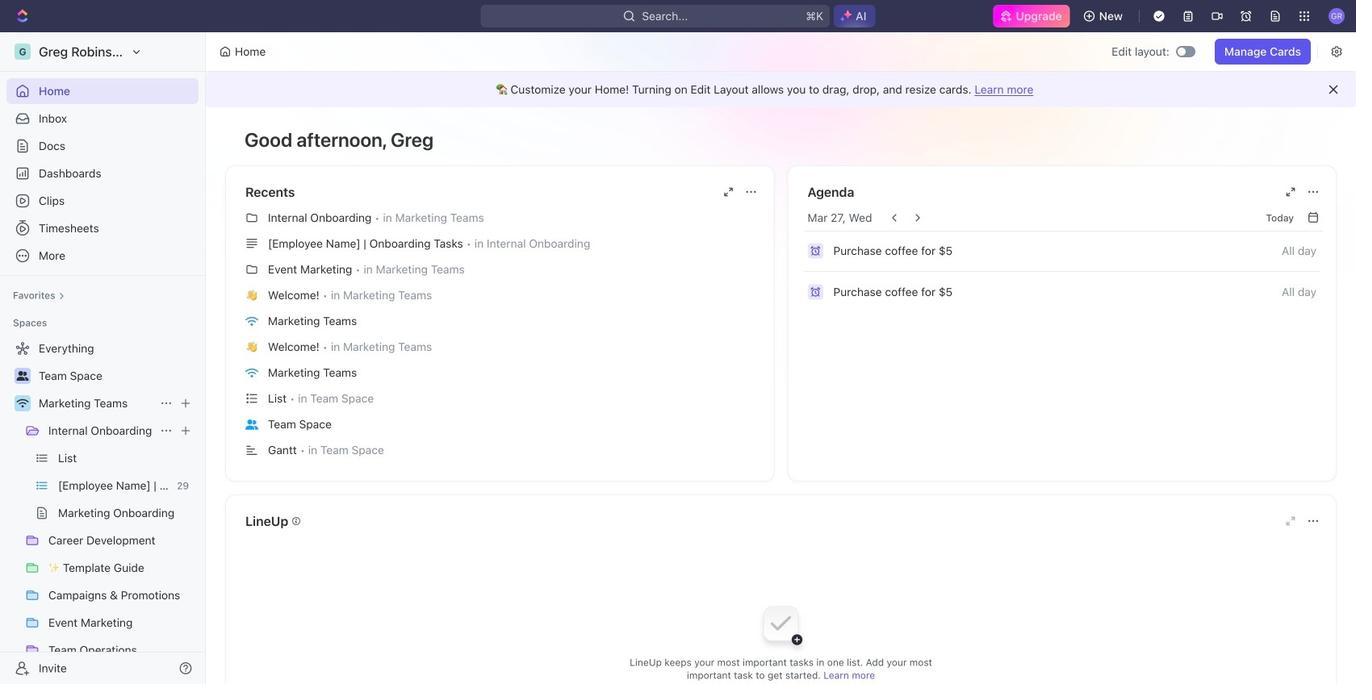 Task type: vqa. For each thing, say whether or not it's contained in the screenshot.
bottommost New
no



Task type: describe. For each thing, give the bounding box(es) containing it.
sidebar navigation
[[0, 32, 209, 685]]

1 horizontal spatial wifi image
[[245, 368, 258, 378]]

tree inside sidebar navigation
[[6, 336, 199, 685]]

wifi image
[[245, 316, 258, 327]]

1 horizontal spatial user group image
[[245, 420, 258, 430]]



Task type: locate. For each thing, give the bounding box(es) containing it.
0 vertical spatial user group image
[[17, 371, 29, 381]]

user group image
[[17, 371, 29, 381], [245, 420, 258, 430]]

tree
[[6, 336, 199, 685]]

greg robinson's workspace, , element
[[15, 44, 31, 60]]

1 vertical spatial wifi image
[[17, 399, 29, 409]]

1 vertical spatial user group image
[[245, 420, 258, 430]]

alert
[[206, 72, 1357, 107]]

0 horizontal spatial user group image
[[17, 371, 29, 381]]

user group image inside sidebar navigation
[[17, 371, 29, 381]]

0 horizontal spatial wifi image
[[17, 399, 29, 409]]

0 vertical spatial wifi image
[[245, 368, 258, 378]]

wifi image inside sidebar navigation
[[17, 399, 29, 409]]

wifi image
[[245, 368, 258, 378], [17, 399, 29, 409]]



